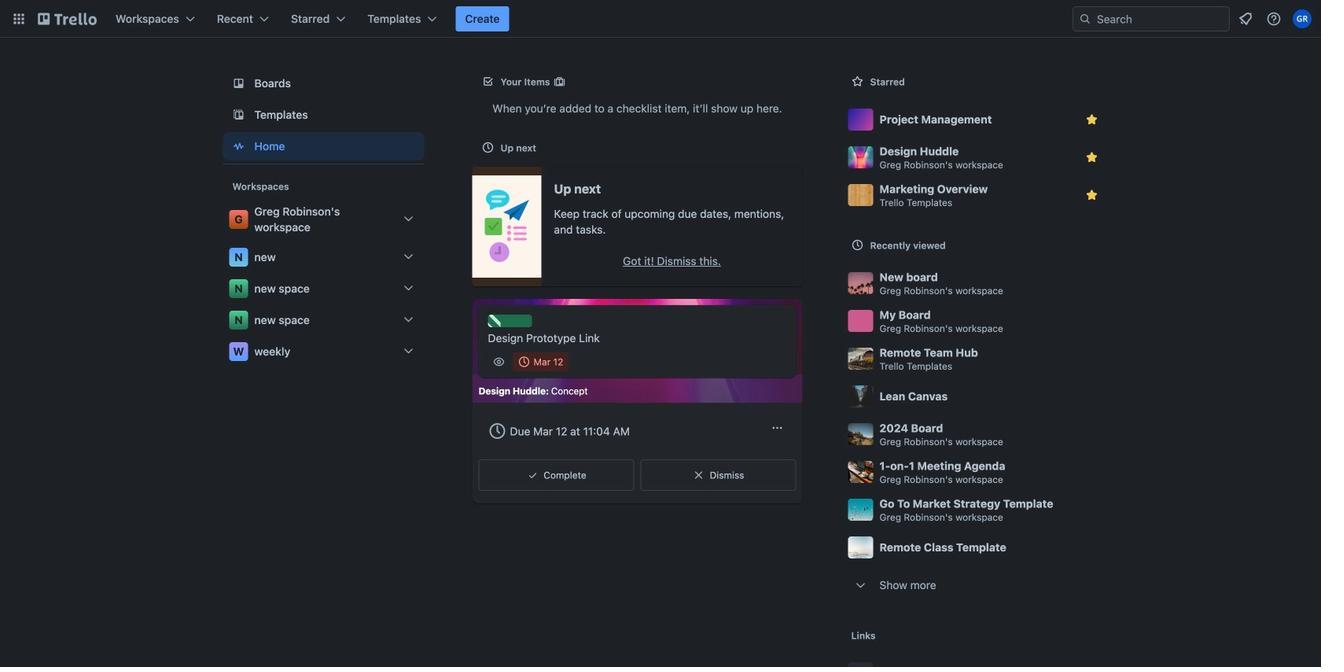 Task type: describe. For each thing, give the bounding box(es) containing it.
click to unstar design huddle . it will be removed from your starred list. image
[[1085, 149, 1100, 165]]

0 notifications image
[[1237, 9, 1256, 28]]

click to unstar marketing overview. it will be removed from your starred list. image
[[1085, 187, 1100, 203]]

Search field
[[1092, 8, 1230, 30]]

click to unstar project management. it will be removed from your starred list. image
[[1085, 112, 1100, 127]]

board image
[[229, 74, 248, 93]]

back to home image
[[38, 6, 97, 31]]



Task type: locate. For each thing, give the bounding box(es) containing it.
open information menu image
[[1267, 11, 1282, 27]]

template board image
[[229, 105, 248, 124]]

color: green, title: none image
[[488, 315, 532, 327]]

primary element
[[0, 0, 1322, 38]]

greg robinson (gregrobinson96) image
[[1293, 9, 1312, 28]]

home image
[[229, 137, 248, 156]]

search image
[[1079, 13, 1092, 25]]



Task type: vqa. For each thing, say whether or not it's contained in the screenshot.
0 Notifications icon
yes



